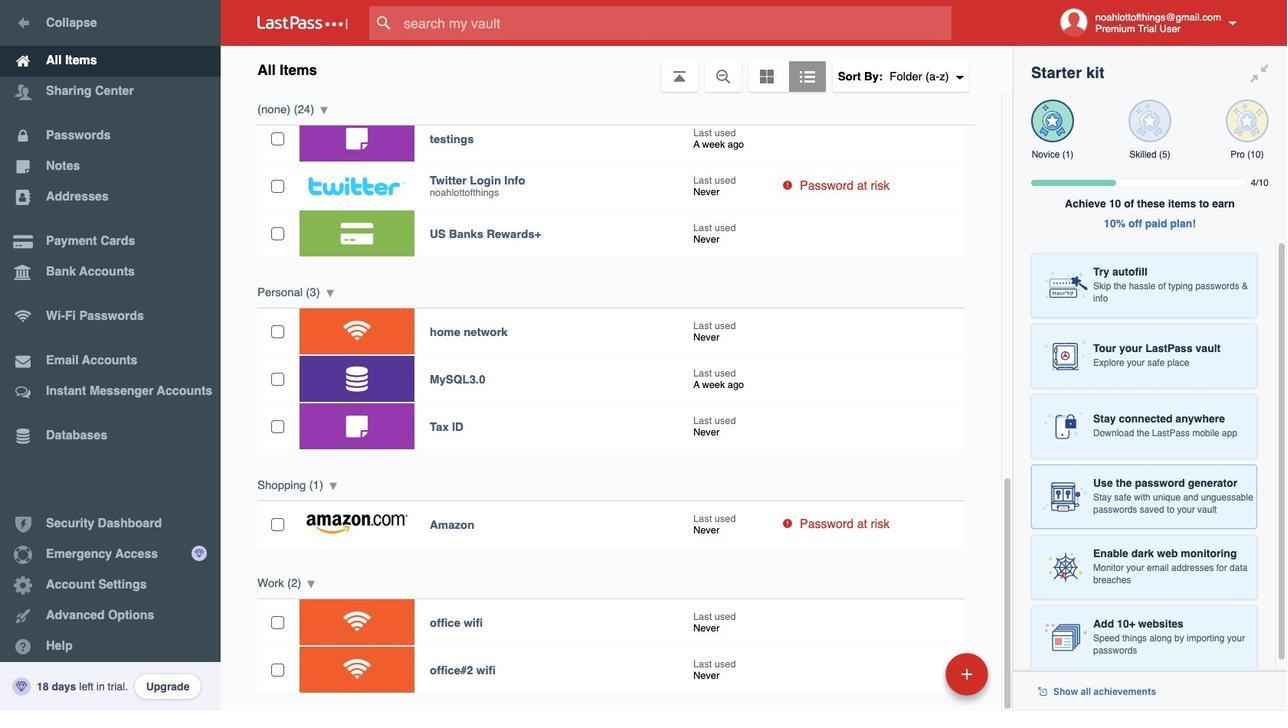 Task type: describe. For each thing, give the bounding box(es) containing it.
vault options navigation
[[221, 46, 1013, 92]]

Search search field
[[369, 6, 982, 40]]

main navigation navigation
[[0, 0, 221, 712]]

lastpass image
[[257, 16, 348, 30]]

new item element
[[840, 653, 994, 697]]

new item navigation
[[840, 649, 998, 712]]



Task type: vqa. For each thing, say whether or not it's contained in the screenshot.
Vault options navigation
yes



Task type: locate. For each thing, give the bounding box(es) containing it.
search my vault text field
[[369, 6, 982, 40]]



